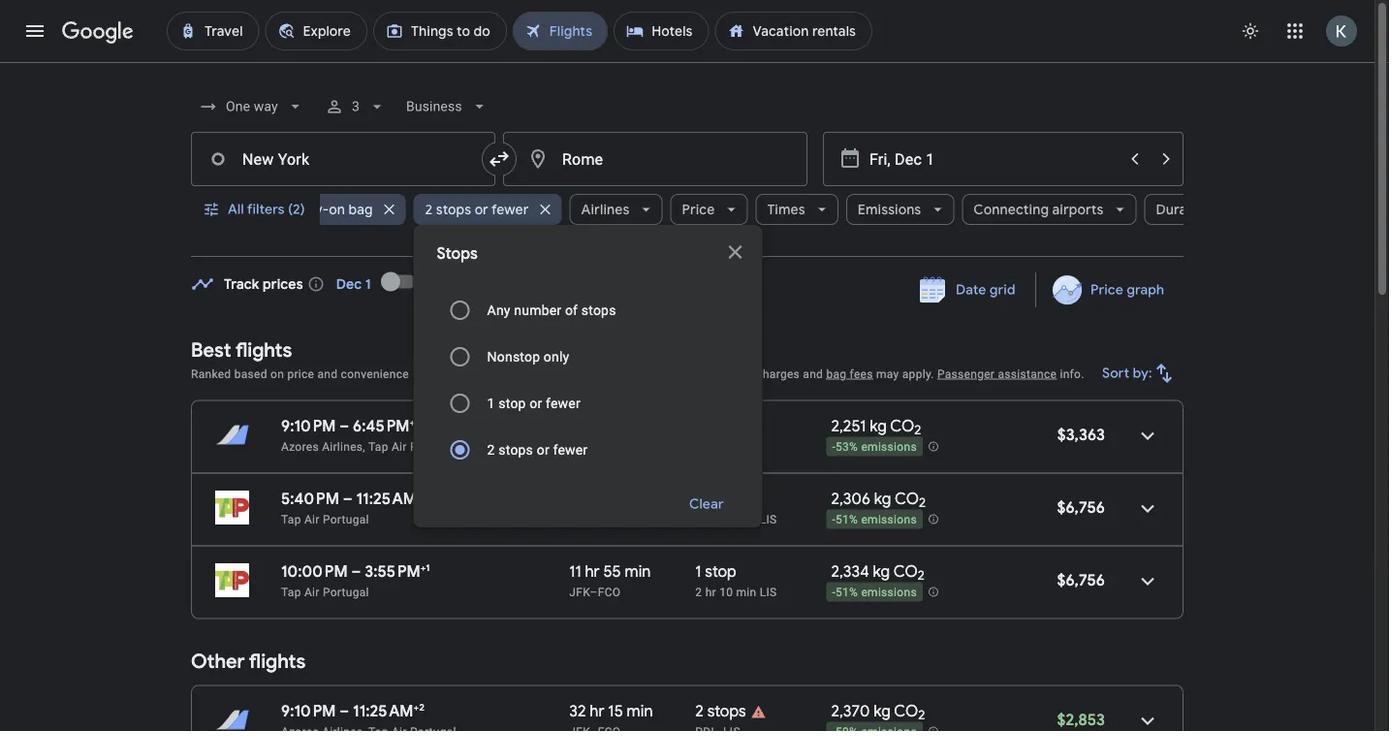 Task type: vqa. For each thing, say whether or not it's contained in the screenshot.
search by image
no



Task type: describe. For each thing, give the bounding box(es) containing it.
sort by: button
[[1095, 350, 1184, 397]]

portugal for 3:55 pm
[[323, 585, 369, 599]]

layover (1 of 1) is a 1 hr 55 min layover at humberto delgado airport in lisbon. element
[[696, 512, 822, 527]]

2,334 kg co 2
[[831, 561, 925, 584]]

convenience
[[341, 367, 409, 381]]

emissions for 2,306
[[862, 513, 917, 527]]

include
[[479, 367, 519, 381]]

any
[[487, 302, 511, 318]]

prices
[[263, 275, 303, 293]]

layover (1 of 2) is a 1 hr 50 min layover at aeroporto joão paulo ii in ponta delgada. layover (2 of 2) is a 2 hr 50 min layover at humberto delgado airport in lisbon. element
[[696, 439, 822, 454]]

Arrival time: 11:25 AM on  Sunday, December 3. text field
[[353, 701, 425, 721]]

sort
[[1103, 365, 1130, 382]]

Departure text field
[[870, 133, 1118, 185]]

11 hr 55 min jfk – fco
[[570, 561, 651, 599]]

bag inside popup button
[[349, 201, 373, 218]]

none search field containing stops
[[191, 83, 1245, 528]]

flight details. leaves newark liberty international airport at 5:40 pm on friday, december 1 and arrives at leonardo da vinci–fiumicino airport at 11:25 am on saturday, december 2. image
[[1125, 485, 1171, 532]]

2853 US dollars text field
[[1057, 710, 1105, 730]]

duration
[[1156, 201, 1212, 218]]

only
[[544, 349, 570, 365]]

co for 2,251
[[891, 416, 915, 436]]

price for price
[[682, 201, 715, 218]]

2,306
[[831, 489, 871, 509]]

leaves newark liberty international airport at 5:40 pm on friday, december 1 and arrives at leonardo da vinci–fiumicino airport at 11:25 am on saturday, december 2. element
[[281, 489, 426, 509]]

fco
[[598, 585, 621, 599]]

9:10 pm for 6:45 pm
[[281, 416, 336, 436]]

all
[[228, 201, 244, 218]]

airports
[[1053, 201, 1104, 218]]

hr inside '1 stop 1 hr 55 min lis'
[[706, 512, 717, 526]]

1 carry-on bag button
[[268, 186, 406, 233]]

stops right of
[[582, 302, 616, 318]]

1 inside find the best price region
[[365, 275, 371, 293]]

airlines
[[581, 201, 630, 218]]

sort by:
[[1103, 365, 1153, 382]]

3363 US dollars text field
[[1058, 425, 1105, 445]]

53%
[[836, 440, 858, 454]]

number
[[514, 302, 562, 318]]

55 inside 11 hr 55 min jfk – fco
[[604, 561, 621, 581]]

track prices
[[224, 275, 303, 293]]

2 inside stops option group
[[487, 442, 495, 458]]

total duration 11 hr 45 min. element
[[570, 489, 696, 512]]

passenger
[[938, 367, 995, 381]]

times button
[[756, 186, 839, 233]]

flights for other flights
[[249, 649, 306, 674]]

2 stops or fewer inside stops option group
[[487, 442, 588, 458]]

1 up layover (1 of 1) is a 1 hr 55 min layover at humberto delgado airport in lisbon. element
[[696, 489, 702, 509]]

price
[[287, 367, 314, 381]]

adults.
[[668, 367, 705, 381]]

32 hr 15 min
[[570, 701, 653, 721]]

flights for best flights
[[236, 337, 292, 362]]

connecting airports button
[[962, 186, 1137, 233]]

times
[[768, 201, 806, 218]]

0 vertical spatial air
[[392, 440, 407, 453]]

connecting
[[974, 201, 1049, 218]]

9:10 pm for 11:25 am
[[281, 701, 336, 721]]

for
[[639, 367, 654, 381]]

1 vertical spatial fewer
[[546, 395, 581, 411]]

0 vertical spatial portugal
[[410, 440, 456, 453]]

– right 5:40 pm "text field"
[[343, 489, 353, 509]]

1 inside 9:10 pm – 6:45 pm + 1
[[415, 416, 419, 428]]

track
[[224, 275, 259, 293]]

-51% emissions for 2,306
[[832, 513, 917, 527]]

leaves john f. kennedy international airport at 9:10 pm on friday, december 1 and arrives at leonardo da vinci–fiumicino airport at 6:45 pm on saturday, december 2. element
[[281, 416, 419, 436]]

date grid
[[956, 281, 1016, 299]]

best
[[191, 337, 231, 362]]

ranked
[[191, 367, 231, 381]]

clear button
[[666, 481, 747, 528]]

+ for 11 hr 55 min
[[421, 561, 426, 574]]

1 vertical spatial 3
[[658, 367, 664, 381]]

35
[[607, 416, 624, 436]]

all filters (2) button
[[191, 186, 321, 233]]

passenger assistance button
[[938, 367, 1057, 381]]

1 stop or fewer
[[487, 395, 581, 411]]

emissions for 2,251
[[862, 440, 917, 454]]

total duration 11 hr 55 min. element
[[570, 561, 696, 584]]

carry-
[[288, 201, 329, 218]]

5:40 pm – 11:25 am +
[[281, 489, 422, 509]]

11:25 am for ranked based on price and convenience
[[356, 489, 417, 509]]

close dialog image
[[724, 240, 747, 264]]

graph
[[1127, 281, 1165, 299]]

lis for 2,306
[[760, 512, 777, 526]]

1 inside popup button
[[279, 201, 285, 218]]

2 vertical spatial fewer
[[553, 442, 588, 458]]

taxes
[[570, 367, 599, 381]]

assistance
[[998, 367, 1057, 381]]

emissions
[[858, 201, 922, 218]]

$6,756 for 2,306
[[1057, 497, 1105, 517]]

azores airlines, tap air portugal
[[281, 440, 456, 453]]

grid
[[990, 281, 1016, 299]]

2 and from the left
[[803, 367, 823, 381]]

dec
[[336, 275, 362, 293]]

1 vertical spatial or
[[530, 395, 542, 411]]

charges
[[757, 367, 800, 381]]

dec 1
[[336, 275, 371, 293]]

– inside 11 hr 55 min jfk – fco
[[590, 585, 598, 599]]

stop for 11:25 am
[[705, 489, 737, 509]]

co for 2,370
[[894, 701, 919, 721]]

tap for 10:00 pm
[[281, 585, 301, 599]]

2,334
[[831, 561, 870, 581]]

2 inside 1 stop 2 hr 10 min lis
[[696, 585, 702, 599]]

stop for 3:55 pm
[[705, 561, 737, 581]]

1 horizontal spatial 15
[[608, 701, 623, 721]]

11
[[570, 561, 582, 581]]

find the best price region
[[191, 258, 1184, 323]]

nonstop only
[[487, 349, 570, 365]]

-53% emissions
[[832, 440, 917, 454]]

kg for 2,370
[[874, 701, 891, 721]]

Arrival time: 11:25 AM on  Saturday, December 2. text field
[[356, 489, 426, 509]]

stops inside popup button
[[436, 201, 471, 218]]

learn more about ranking image
[[413, 365, 430, 383]]

51% for 2,306
[[836, 513, 858, 527]]

stops down 1 stop or fewer
[[499, 442, 533, 458]]

prices
[[442, 367, 476, 381]]

flight details. leaves john f. kennedy international airport at 9:10 pm on friday, december 1 and arrives at leonardo da vinci–fiumicino airport at 6:45 pm on saturday, december 2. image
[[1125, 413, 1171, 459]]

Arrival time: 3:55 PM on  Saturday, December 2. text field
[[365, 561, 430, 581]]

Arrival time: 6:45 PM on  Saturday, December 2. text field
[[353, 416, 419, 436]]

– for 11 hr 55 min
[[352, 561, 361, 581]]

hr for 11 hr 55 min jfk – fco
[[585, 561, 600, 581]]

9:10 pm – 6:45 pm + 1
[[281, 416, 419, 436]]

may
[[877, 367, 899, 381]]

tap for 5:40 pm
[[281, 512, 301, 526]]

stops
[[437, 244, 478, 264]]

kg for 2,251
[[870, 416, 887, 436]]

6756 us dollars text field for 2,306
[[1057, 497, 1105, 517]]

2 inside 2,251 kg co 2
[[915, 422, 922, 439]]

1 inside 10:00 pm – 3:55 pm + 1
[[426, 561, 430, 574]]

2 stops or fewer button
[[414, 186, 562, 233]]

filters
[[247, 201, 285, 218]]

2,370
[[831, 701, 870, 721]]

2,251
[[831, 416, 866, 436]]

hr inside 1 stop 2 hr 10 min lis
[[706, 585, 717, 599]]

total duration 15 hr 35 min. element
[[570, 416, 696, 439]]

any number of stops
[[487, 302, 616, 318]]

price graph
[[1091, 281, 1165, 299]]



Task type: locate. For each thing, give the bounding box(es) containing it.
Departure time: 9:10 PM. text field
[[281, 701, 336, 721]]

+ inside 10:00 pm – 3:55 pm + 1
[[421, 561, 426, 574]]

1 horizontal spatial and
[[803, 367, 823, 381]]

tap down 6:45 pm
[[369, 440, 389, 453]]

portugal down 5:40 pm – 11:25 am +
[[323, 512, 369, 526]]

tap down 5:40 pm
[[281, 512, 301, 526]]

1 stop flight. element
[[696, 489, 737, 512], [696, 561, 737, 584]]

1 down include
[[487, 395, 495, 411]]

co inside 2,306 kg co 2
[[895, 489, 919, 509]]

2 vertical spatial emissions
[[862, 586, 917, 599]]

hr inside the "total duration 32 hr 15 min." element
[[590, 701, 605, 721]]

kg up -53% emissions
[[870, 416, 887, 436]]

jfk inside 11 hr 55 min jfk – fco
[[570, 585, 590, 599]]

15
[[570, 416, 584, 436], [608, 701, 623, 721]]

and right charges at right
[[803, 367, 823, 381]]

bag left "may"
[[827, 367, 847, 381]]

stops up layover (1 of 2) is a 13 hr 30 min layover at aeroporto joão paulo ii in ponta delgada. layover (2 of 2) is a 7 hr 50 min overnight layover at humberto delgado airport in lisbon. element in the bottom right of the page
[[708, 701, 746, 721]]

hr right 11
[[585, 561, 600, 581]]

-51% emissions for 2,334
[[832, 586, 917, 599]]

- down 2,306 at right bottom
[[832, 513, 836, 527]]

0 vertical spatial 3
[[352, 98, 360, 114]]

flights up based
[[236, 337, 292, 362]]

– up airlines,
[[340, 416, 349, 436]]

min right "35"
[[628, 416, 654, 436]]

(2)
[[288, 201, 305, 218]]

layover (1 of 1) is a 2 hr 10 min layover at humberto delgado airport in lisbon. element
[[696, 584, 822, 600]]

2 tap air portugal from the top
[[281, 585, 369, 599]]

price for price graph
[[1091, 281, 1124, 299]]

1 vertical spatial on
[[271, 367, 284, 381]]

lis inside 1 stop 2 hr 10 min lis
[[760, 585, 777, 599]]

kg right 2,306 at right bottom
[[874, 489, 892, 509]]

hr left '10'
[[706, 585, 717, 599]]

co right 2,334
[[894, 561, 918, 581]]

or inside 2 stops or fewer popup button
[[475, 201, 489, 218]]

1 horizontal spatial price
[[1091, 281, 1124, 299]]

55 inside '1 stop 1 hr 55 min lis'
[[720, 512, 733, 526]]

air for 3:55 pm
[[304, 585, 320, 599]]

2 vertical spatial stop
[[705, 561, 737, 581]]

$6,756
[[1057, 497, 1105, 517], [1057, 570, 1105, 590]]

1 stop flight. element up '10'
[[696, 561, 737, 584]]

stops option group
[[437, 287, 740, 473]]

1 6756 us dollars text field from the top
[[1057, 497, 1105, 517]]

prices include required taxes + fees for 3 adults. optional charges and bag fees may apply. passenger assistance
[[442, 367, 1057, 381]]

duration button
[[1145, 186, 1245, 233]]

2 stops or fewer down 1 stop or fewer
[[487, 442, 588, 458]]

nonstop
[[487, 349, 540, 365]]

3 - from the top
[[832, 586, 836, 599]]

3 emissions from the top
[[862, 586, 917, 599]]

2 1 stop flight. element from the top
[[696, 561, 737, 584]]

hr
[[588, 416, 603, 436], [706, 512, 717, 526], [585, 561, 600, 581], [706, 585, 717, 599], [590, 701, 605, 721]]

1 vertical spatial price
[[1091, 281, 1124, 299]]

airlines,
[[322, 440, 366, 453]]

-51% emissions down 2,306 kg co 2
[[832, 513, 917, 527]]

lis for 2,334
[[760, 585, 777, 599]]

emissions down 2,306 kg co 2
[[862, 513, 917, 527]]

2 stops
[[696, 701, 746, 721]]

co
[[891, 416, 915, 436], [895, 489, 919, 509], [894, 561, 918, 581], [894, 701, 919, 721]]

2 stops or fewer up stops
[[425, 201, 529, 218]]

emissions for 2,334
[[862, 586, 917, 599]]

+ inside 9:10 pm – 6:45 pm + 1
[[410, 416, 415, 428]]

1 vertical spatial bag
[[827, 367, 847, 381]]

- for 2,251
[[832, 440, 836, 454]]

1 right dec
[[365, 275, 371, 293]]

2 vertical spatial or
[[537, 442, 550, 458]]

0 horizontal spatial 15
[[570, 416, 584, 436]]

1 and from the left
[[318, 367, 338, 381]]

fees left for
[[612, 367, 636, 381]]

on left the price
[[271, 367, 284, 381]]

1 vertical spatial -
[[832, 513, 836, 527]]

0 vertical spatial flights
[[236, 337, 292, 362]]

leaves john f. kennedy international airport at 10:00 pm on friday, december 1 and arrives at leonardo da vinci–fiumicino airport at 3:55 pm on saturday, december 2. element
[[281, 561, 430, 581]]

fewer inside popup button
[[492, 201, 529, 218]]

$2,853
[[1057, 710, 1105, 730]]

11:25 am
[[356, 489, 417, 509], [353, 701, 414, 721]]

– for 15 hr 35 min
[[340, 416, 349, 436]]

0 vertical spatial price
[[682, 201, 715, 218]]

bag inside main content
[[827, 367, 847, 381]]

– down total duration 11 hr 55 min. element
[[590, 585, 598, 599]]

51% down 2,334
[[836, 586, 858, 599]]

55 up fco
[[604, 561, 621, 581]]

on
[[329, 201, 345, 218], [271, 367, 284, 381]]

1 vertical spatial emissions
[[862, 513, 917, 527]]

1 vertical spatial air
[[304, 512, 320, 526]]

3:55 pm
[[365, 561, 421, 581]]

2 emissions from the top
[[862, 513, 917, 527]]

air for 11:25 am
[[304, 512, 320, 526]]

9:10 pm down other flights
[[281, 701, 336, 721]]

jfk down 11
[[570, 585, 590, 599]]

air down 5:40 pm
[[304, 512, 320, 526]]

hr inside 15 hr 35 min jfk
[[588, 416, 603, 436]]

stops
[[436, 201, 471, 218], [582, 302, 616, 318], [499, 442, 533, 458], [708, 701, 746, 721]]

portugal
[[410, 440, 456, 453], [323, 512, 369, 526], [323, 585, 369, 599]]

1 stop flight. element for 2,306
[[696, 489, 737, 512]]

emissions button
[[846, 186, 955, 233]]

optional
[[708, 367, 754, 381]]

1 emissions from the top
[[862, 440, 917, 454]]

15 inside 15 hr 35 min jfk
[[570, 416, 584, 436]]

1 vertical spatial jfk
[[570, 585, 590, 599]]

co for 2,334
[[894, 561, 918, 581]]

1 51% from the top
[[836, 513, 858, 527]]

flights up departure time: 9:10 pm. text field
[[249, 649, 306, 674]]

all filters (2)
[[228, 201, 305, 218]]

and right the price
[[318, 367, 338, 381]]

0 vertical spatial 9:10 pm
[[281, 416, 336, 436]]

on inside main content
[[271, 367, 284, 381]]

1 lis from the top
[[760, 512, 777, 526]]

min inside 1 stop 2 hr 10 min lis
[[737, 585, 757, 599]]

min inside '1 stop 1 hr 55 min lis'
[[737, 512, 757, 526]]

1 vertical spatial flights
[[249, 649, 306, 674]]

51%
[[836, 513, 858, 527], [836, 586, 858, 599]]

fewer down swap origin and destination. icon
[[492, 201, 529, 218]]

co inside 2,334 kg co 2
[[894, 561, 918, 581]]

1 vertical spatial 6756 us dollars text field
[[1057, 570, 1105, 590]]

0 vertical spatial stop
[[499, 395, 526, 411]]

0 vertical spatial lis
[[760, 512, 777, 526]]

portugal down leaves john f. kennedy international airport at 10:00 pm on friday, december 1 and arrives at leonardo da vinci–fiumicino airport at 3:55 pm on saturday, december 2. 'element'
[[323, 585, 369, 599]]

other flights
[[191, 649, 306, 674]]

tap down 10:00 pm
[[281, 585, 301, 599]]

$3,363
[[1058, 425, 1105, 445]]

1 right 6:45 pm
[[415, 416, 419, 428]]

learn more about tracked prices image
[[307, 275, 325, 293]]

–
[[340, 416, 349, 436], [343, 489, 353, 509], [352, 561, 361, 581], [590, 585, 598, 599], [340, 701, 349, 721]]

0 horizontal spatial bag
[[349, 201, 373, 218]]

0 vertical spatial jfk
[[570, 440, 590, 453]]

11:25 am down azores airlines, tap air portugal
[[356, 489, 417, 509]]

6756 us dollars text field left flight details. leaves john f. kennedy international airport at 10:00 pm on friday, december 1 and arrives at leonardo da vinci–fiumicino airport at 3:55 pm on saturday, december 2. image
[[1057, 570, 1105, 590]]

main content containing best flights
[[191, 258, 1184, 731]]

price button
[[671, 186, 748, 233]]

1 inside 1 stop 2 hr 10 min lis
[[696, 561, 702, 581]]

6:45 pm
[[353, 416, 410, 436]]

main content
[[191, 258, 1184, 731]]

1 vertical spatial $6,756
[[1057, 570, 1105, 590]]

0 horizontal spatial fees
[[612, 367, 636, 381]]

Departure time: 9:10 PM. text field
[[281, 416, 336, 436]]

1 stop 1 hr 55 min lis
[[696, 489, 777, 526]]

tap air portugal
[[281, 512, 369, 526], [281, 585, 369, 599]]

of
[[565, 302, 578, 318]]

- down 2,334
[[832, 586, 836, 599]]

None search field
[[191, 83, 1245, 528]]

- for 2,334
[[832, 586, 836, 599]]

+ for 15 hr 35 min
[[410, 416, 415, 428]]

clear
[[689, 496, 724, 513]]

51% for 2,334
[[836, 586, 858, 599]]

min right '10'
[[737, 585, 757, 599]]

1 vertical spatial tap air portugal
[[281, 585, 369, 599]]

best flights
[[191, 337, 292, 362]]

portugal for 11:25 am
[[323, 512, 369, 526]]

based
[[234, 367, 267, 381]]

11:25 am right departure time: 9:10 pm. text field
[[353, 701, 414, 721]]

lis right clear
[[760, 512, 777, 526]]

tap air portugal down 10:00 pm text field
[[281, 585, 369, 599]]

1 vertical spatial portugal
[[323, 512, 369, 526]]

2 stops or fewer inside popup button
[[425, 201, 529, 218]]

kg inside 2,251 kg co 2
[[870, 416, 887, 436]]

1 9:10 pm from the top
[[281, 416, 336, 436]]

11:25 am for best flights
[[353, 701, 414, 721]]

price left graph
[[1091, 281, 1124, 299]]

0 vertical spatial 15
[[570, 416, 584, 436]]

stop
[[499, 395, 526, 411], [705, 489, 737, 509], [705, 561, 737, 581]]

0 vertical spatial tap air portugal
[[281, 512, 369, 526]]

2,370 kg co 2
[[831, 701, 926, 724]]

stops up stops
[[436, 201, 471, 218]]

price inside button
[[1091, 281, 1124, 299]]

kg
[[870, 416, 887, 436], [874, 489, 892, 509], [873, 561, 890, 581], [874, 701, 891, 721]]

air down 10:00 pm
[[304, 585, 320, 599]]

2 - from the top
[[832, 513, 836, 527]]

connecting airports
[[974, 201, 1104, 218]]

10:00 pm – 3:55 pm + 1
[[281, 561, 430, 581]]

– left the 3:55 pm
[[352, 561, 361, 581]]

2,251 kg co 2
[[831, 416, 922, 439]]

1 vertical spatial stop
[[705, 489, 737, 509]]

1 horizontal spatial bag
[[827, 367, 847, 381]]

lis inside '1 stop 1 hr 55 min lis'
[[760, 512, 777, 526]]

1 1 stop flight. element from the top
[[696, 489, 737, 512]]

5:40 pm
[[281, 489, 339, 509]]

1 fees from the left
[[612, 367, 636, 381]]

ranked based on price and convenience
[[191, 367, 409, 381]]

kg inside 2,306 kg co 2
[[874, 489, 892, 509]]

1 $6,756 from the top
[[1057, 497, 1105, 517]]

jfk inside 15 hr 35 min jfk
[[570, 440, 590, 453]]

2 6756 us dollars text field from the top
[[1057, 570, 1105, 590]]

9:10 pm
[[281, 416, 336, 436], [281, 701, 336, 721]]

- down 2,251
[[832, 440, 836, 454]]

1 horizontal spatial on
[[329, 201, 345, 218]]

1 horizontal spatial 55
[[720, 512, 733, 526]]

0 vertical spatial emissions
[[862, 440, 917, 454]]

6756 us dollars text field left flight details. leaves newark liberty international airport at 5:40 pm on friday, december 1 and arrives at leonardo da vinci–fiumicino airport at 11:25 am on saturday, december 2. image
[[1057, 497, 1105, 517]]

jfk for 15
[[570, 440, 590, 453]]

fewer down 1 stop or fewer
[[553, 442, 588, 458]]

min for 15 hr 35 min jfk
[[628, 416, 654, 436]]

6756 US dollars text field
[[1057, 497, 1105, 517], [1057, 570, 1105, 590]]

+ inside 9:10 pm – 11:25 am + 2
[[414, 701, 419, 713]]

on inside 1 carry-on bag popup button
[[329, 201, 345, 218]]

change appearance image
[[1228, 8, 1274, 54]]

main menu image
[[23, 19, 47, 43]]

price up find the best price region
[[682, 201, 715, 218]]

0 horizontal spatial 55
[[604, 561, 621, 581]]

– for 32 hr 15 min
[[340, 701, 349, 721]]

- for 2,306
[[832, 513, 836, 527]]

jfk for 11
[[570, 585, 590, 599]]

1 vertical spatial 1 stop flight. element
[[696, 561, 737, 584]]

swap origin and destination. image
[[488, 147, 511, 171]]

0 horizontal spatial and
[[318, 367, 338, 381]]

Departure time: 5:40 PM. text field
[[281, 489, 339, 509]]

15 right 32
[[608, 701, 623, 721]]

0 vertical spatial 51%
[[836, 513, 858, 527]]

0 horizontal spatial 3
[[352, 98, 360, 114]]

0 horizontal spatial on
[[271, 367, 284, 381]]

0 vertical spatial 6756 us dollars text field
[[1057, 497, 1105, 517]]

-51% emissions down 2,334 kg co 2 in the bottom of the page
[[832, 586, 917, 599]]

or down 1 stop or fewer
[[537, 442, 550, 458]]

0 vertical spatial on
[[329, 201, 345, 218]]

3 inside 'popup button'
[[352, 98, 360, 114]]

emissions down 2,251 kg co 2
[[862, 440, 917, 454]]

min right 32
[[627, 701, 653, 721]]

1 vertical spatial 11:25 am
[[353, 701, 414, 721]]

on for carry-
[[329, 201, 345, 218]]

Departure time: 10:00 PM. text field
[[281, 561, 348, 581]]

co inside 2,370 kg co 2
[[894, 701, 919, 721]]

2 $6,756 from the top
[[1057, 570, 1105, 590]]

price inside popup button
[[682, 201, 715, 218]]

1 - from the top
[[832, 440, 836, 454]]

+ inside 5:40 pm – 11:25 am +
[[417, 489, 422, 501]]

date
[[956, 281, 987, 299]]

min right 11
[[625, 561, 651, 581]]

kg inside 2,370 kg co 2
[[874, 701, 891, 721]]

0 horizontal spatial price
[[682, 201, 715, 218]]

loading results progress bar
[[0, 62, 1375, 66]]

1 horizontal spatial fees
[[850, 367, 873, 381]]

1 horizontal spatial 3
[[658, 367, 664, 381]]

or down required
[[530, 395, 542, 411]]

-51% emissions
[[832, 513, 917, 527], [832, 586, 917, 599]]

hr up 1 stop 2 hr 10 min lis
[[706, 512, 717, 526]]

1 vertical spatial 2 stops or fewer
[[487, 442, 588, 458]]

– right departure time: 9:10 pm. text field
[[340, 701, 349, 721]]

min
[[628, 416, 654, 436], [737, 512, 757, 526], [625, 561, 651, 581], [737, 585, 757, 599], [627, 701, 653, 721]]

1 vertical spatial 55
[[604, 561, 621, 581]]

1 right the 3:55 pm
[[426, 561, 430, 574]]

on for based
[[271, 367, 284, 381]]

2 inside 2,334 kg co 2
[[918, 567, 925, 584]]

emissions
[[862, 440, 917, 454], [862, 513, 917, 527], [862, 586, 917, 599]]

stop up layover (1 of 1) is a 1 hr 55 min layover at humberto delgado airport in lisbon. element
[[705, 489, 737, 509]]

6756 us dollars text field for 2,334
[[1057, 570, 1105, 590]]

tap air portugal down 5:40 pm
[[281, 512, 369, 526]]

min inside 11 hr 55 min jfk – fco
[[625, 561, 651, 581]]

min right clear
[[737, 512, 757, 526]]

2 inside 2,370 kg co 2
[[919, 707, 926, 724]]

1 jfk from the top
[[570, 440, 590, 453]]

2
[[425, 201, 433, 218], [915, 422, 922, 439], [487, 442, 495, 458], [919, 495, 926, 511], [918, 567, 925, 584], [696, 585, 702, 599], [419, 701, 425, 713], [696, 701, 704, 721], [919, 707, 926, 724]]

price graph button
[[1040, 272, 1180, 307]]

1 vertical spatial 9:10 pm
[[281, 701, 336, 721]]

0 vertical spatial tap
[[369, 440, 389, 453]]

stop inside 1 stop 2 hr 10 min lis
[[705, 561, 737, 581]]

total duration 32 hr 15 min. element
[[570, 701, 696, 724]]

0 vertical spatial 55
[[720, 512, 733, 526]]

$6,756 left flight details. leaves newark liberty international airport at 5:40 pm on friday, december 1 and arrives at leonardo da vinci–fiumicino airport at 11:25 am on saturday, december 2. image
[[1057, 497, 1105, 517]]

by:
[[1133, 365, 1153, 382]]

1 left (2)
[[279, 201, 285, 218]]

hr for 32 hr 15 min
[[590, 701, 605, 721]]

2 -51% emissions from the top
[[832, 586, 917, 599]]

min inside 15 hr 35 min jfk
[[628, 416, 654, 436]]

2 vertical spatial tap
[[281, 585, 301, 599]]

required
[[522, 367, 567, 381]]

min for 11 hr 55 min jfk – fco
[[625, 561, 651, 581]]

fewer down required
[[546, 395, 581, 411]]

2 vertical spatial portugal
[[323, 585, 369, 599]]

flight details. leaves john f. kennedy international airport at 10:00 pm on friday, december 1 and arrives at leonardo da vinci–fiumicino airport at 3:55 pm on saturday, december 2. image
[[1125, 558, 1171, 605]]

co right 2,306 at right bottom
[[895, 489, 919, 509]]

emissions down 2,334 kg co 2 in the bottom of the page
[[862, 586, 917, 599]]

jfk
[[570, 440, 590, 453], [570, 585, 590, 599]]

co right '2,370'
[[894, 701, 919, 721]]

0 vertical spatial -
[[832, 440, 836, 454]]

leaves john f. kennedy international airport at 9:10 pm on friday, december 1 and arrives at leonardo da vinci–fiumicino airport at 11:25 am on sunday, december 3. element
[[281, 701, 425, 721]]

+ for 32 hr 15 min
[[414, 701, 419, 713]]

lis right '10'
[[760, 585, 777, 599]]

or
[[475, 201, 489, 218], [530, 395, 542, 411], [537, 442, 550, 458]]

flight details. leaves john f. kennedy international airport at 9:10 pm on friday, december 1 and arrives at leonardo da vinci–fiumicino airport at 11:25 am on sunday, december 3. image
[[1125, 698, 1171, 731]]

stop inside '1 stop 1 hr 55 min lis'
[[705, 489, 737, 509]]

stop down include
[[499, 395, 526, 411]]

10:00 pm
[[281, 561, 348, 581]]

1 vertical spatial -51% emissions
[[832, 586, 917, 599]]

9:10 pm up azores
[[281, 416, 336, 436]]

kg right '2,370'
[[874, 701, 891, 721]]

2 inside 2,306 kg co 2
[[919, 495, 926, 511]]

airlines button
[[570, 186, 663, 233]]

lis
[[760, 512, 777, 526], [760, 585, 777, 599]]

min for 32 hr 15 min
[[627, 701, 653, 721]]

layover (1 of 2) is a 13 hr 30 min layover at aeroporto joão paulo ii in ponta delgada. layover (2 of 2) is a 7 hr 50 min overnight layover at humberto delgado airport in lisbon. element
[[696, 724, 822, 731]]

0 vertical spatial bag
[[349, 201, 373, 218]]

2 9:10 pm from the top
[[281, 701, 336, 721]]

32
[[570, 701, 586, 721]]

0 vertical spatial 1 stop flight. element
[[696, 489, 737, 512]]

15 left "35"
[[570, 416, 584, 436]]

0 vertical spatial fewer
[[492, 201, 529, 218]]

hr inside 11 hr 55 min jfk – fco
[[585, 561, 600, 581]]

on right (2)
[[329, 201, 345, 218]]

0 vertical spatial 2 stops or fewer
[[425, 201, 529, 218]]

2 stops flight. element
[[696, 701, 746, 724]]

2 vertical spatial -
[[832, 586, 836, 599]]

9:10 pm – 11:25 am + 2
[[281, 701, 425, 721]]

fees left "may"
[[850, 367, 873, 381]]

kg for 2,306
[[874, 489, 892, 509]]

51% down 2,306 at right bottom
[[836, 513, 858, 527]]

bag right carry-
[[349, 201, 373, 218]]

or up stops
[[475, 201, 489, 218]]

portugal down arrival time: 6:45 pm on  saturday, december 2. text field
[[410, 440, 456, 453]]

2 inside popup button
[[425, 201, 433, 218]]

2 lis from the top
[[760, 585, 777, 599]]

55 up 1 stop 2 hr 10 min lis
[[720, 512, 733, 526]]

air down arrival time: 6:45 pm on  saturday, december 2. text field
[[392, 440, 407, 453]]

1 vertical spatial tap
[[281, 512, 301, 526]]

None text field
[[191, 132, 496, 186], [503, 132, 808, 186], [191, 132, 496, 186], [503, 132, 808, 186]]

bag fees button
[[827, 367, 873, 381]]

0 vertical spatial $6,756
[[1057, 497, 1105, 517]]

1 tap air portugal from the top
[[281, 512, 369, 526]]

kg right 2,334
[[873, 561, 890, 581]]

1 up 'layover (1 of 1) is a 2 hr 10 min layover at humberto delgado airport in lisbon.' element
[[696, 561, 702, 581]]

tap air portugal for 5:40 pm
[[281, 512, 369, 526]]

tap
[[369, 440, 389, 453], [281, 512, 301, 526], [281, 585, 301, 599]]

0 vertical spatial or
[[475, 201, 489, 218]]

2 fees from the left
[[850, 367, 873, 381]]

2 51% from the top
[[836, 586, 858, 599]]

date grid button
[[906, 272, 1032, 307]]

kg inside 2,334 kg co 2
[[873, 561, 890, 581]]

1 stop flight. element down layover (1 of 2) is a 1 hr 50 min layover at aeroporto joão paulo ii in ponta delgada. layover (2 of 2) is a 2 hr 50 min layover at humberto delgado airport in lisbon. element
[[696, 489, 737, 512]]

2 stops or fewer
[[425, 201, 529, 218], [487, 442, 588, 458]]

stop inside option group
[[499, 395, 526, 411]]

3
[[352, 98, 360, 114], [658, 367, 664, 381]]

co inside 2,251 kg co 2
[[891, 416, 915, 436]]

10
[[720, 585, 733, 599]]

None field
[[191, 89, 313, 124], [398, 89, 497, 124], [191, 89, 313, 124], [398, 89, 497, 124]]

0 vertical spatial 11:25 am
[[356, 489, 417, 509]]

1 stop 2 hr 10 min lis
[[696, 561, 777, 599]]

1 -51% emissions from the top
[[832, 513, 917, 527]]

hr for 15 hr 35 min jfk
[[588, 416, 603, 436]]

1 down 'total duration 11 hr 45 min.' element
[[696, 512, 702, 526]]

co up -53% emissions
[[891, 416, 915, 436]]

1 vertical spatial 15
[[608, 701, 623, 721]]

2 inside 9:10 pm – 11:25 am + 2
[[419, 701, 425, 713]]

air
[[392, 440, 407, 453], [304, 512, 320, 526], [304, 585, 320, 599]]

1 inside stops option group
[[487, 395, 495, 411]]

hr right 32
[[590, 701, 605, 721]]

0 vertical spatial -51% emissions
[[832, 513, 917, 527]]

1 vertical spatial lis
[[760, 585, 777, 599]]

stop up '10'
[[705, 561, 737, 581]]

other
[[191, 649, 245, 674]]

1 stop flight. element for 2,334
[[696, 561, 737, 584]]

hr left "35"
[[588, 416, 603, 436]]

15 hr 35 min jfk
[[570, 416, 654, 453]]

$6,756 left flight details. leaves john f. kennedy international airport at 10:00 pm on friday, december 1 and arrives at leonardo da vinci–fiumicino airport at 3:55 pm on saturday, december 2. image
[[1057, 570, 1105, 590]]

2 jfk from the top
[[570, 585, 590, 599]]

2,306 kg co 2
[[831, 489, 926, 511]]

tap air portugal for 10:00 pm
[[281, 585, 369, 599]]

jfk down the total duration 15 hr 35 min. 'element'
[[570, 440, 590, 453]]

kg for 2,334
[[873, 561, 890, 581]]

co for 2,306
[[895, 489, 919, 509]]

2 vertical spatial air
[[304, 585, 320, 599]]

$6,756 for 2,334
[[1057, 570, 1105, 590]]

1 vertical spatial 51%
[[836, 586, 858, 599]]

3 button
[[317, 83, 395, 130]]



